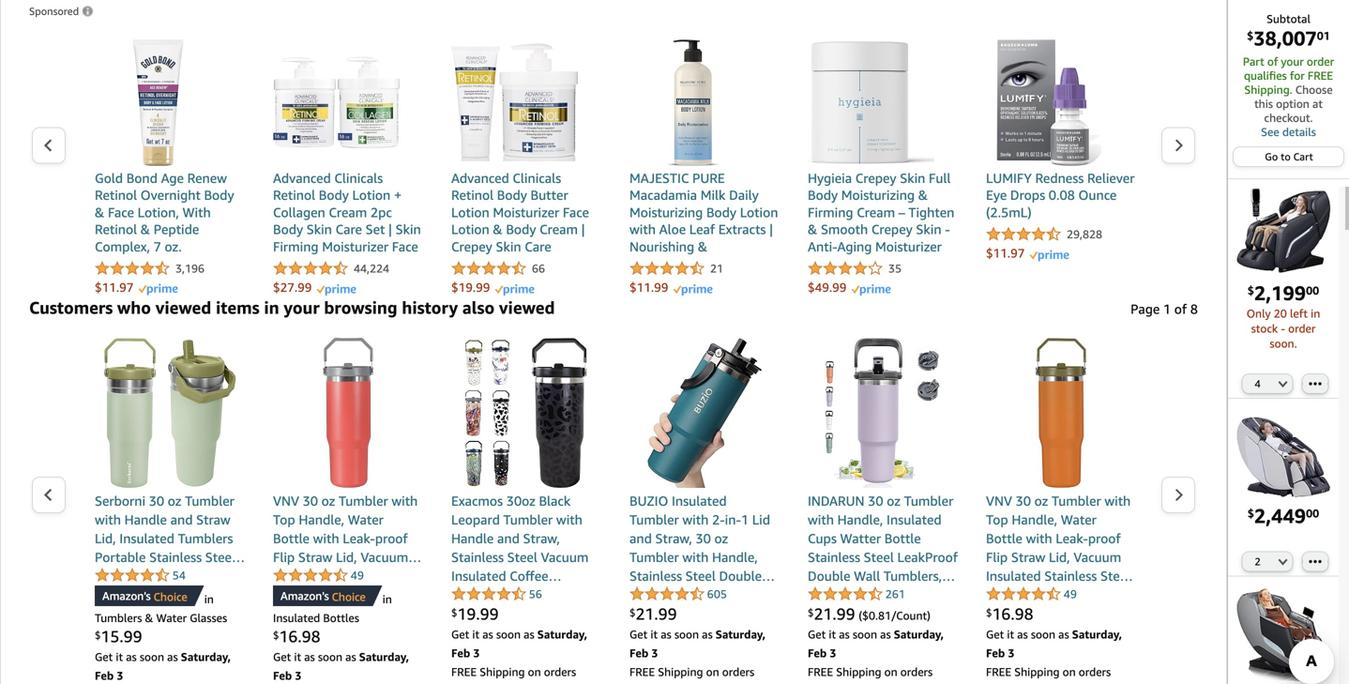 Task type: vqa. For each thing, say whether or not it's contained in the screenshot.


Task type: locate. For each thing, give the bounding box(es) containing it.
2 list from the top
[[67, 338, 1161, 684]]

1 free shipping on orders from the left
[[451, 665, 599, 684]]

1 vnv 30 oz tumbler with top handle, water bottle with leak-proof flip straw lid, vacuum insulated stainless steel travel mug for home, sport, outdoors, car from the left
[[273, 493, 418, 621]]

amazon's choice for 98
[[281, 589, 366, 604]]

2 top from the left
[[986, 512, 1009, 527]]

0 horizontal spatial amazon's
[[102, 589, 151, 603]]

steel inside buzio insulated tumbler with 2-in-1 lid and straw, 30 oz tumbler with handle, stainless steel double walled water bottle reusable coffee tumbler travel mug thermal cup, wide mouth smoothie cups
[[686, 568, 716, 584]]

0 horizontal spatial $ 16 . 98
[[273, 627, 321, 646]]

treatment
[[451, 256, 513, 271], [332, 290, 394, 305]]

56
[[529, 588, 542, 601]]

1 clinicals from the left
[[335, 170, 383, 186]]

0 horizontal spatial clinicals
[[335, 170, 383, 186]]

1 sport, from the left
[[273, 606, 310, 621]]

straw, down 'buzio'
[[656, 531, 693, 546]]

56 link
[[451, 586, 542, 604]]

0 horizontal spatial moisturizer
[[322, 239, 389, 254]]

buzio insulated tumbler with 2-in-1 lid and straw, 30 oz tumbler with handle, stainless steel double walled water bottle reus image
[[630, 338, 780, 488]]

feb down $ 21 . 99
[[630, 647, 649, 660]]

indarun 30 oz tumbler with handle, insulated cups watter bottle stainless steel leakproof double wall tumblers, coffee tumble image
[[808, 338, 958, 488]]

3 for gifts
[[473, 647, 480, 660]]

2 home, from the left
[[1076, 587, 1115, 603]]

crepey inside advanced clinicals retinol body butter lotion moisturizer face lotion & body cream | crepey skin care treatment | retinol cream targets look of crepe skin, wrinkles, & sagging skin, 16oz + 2oz travel
[[451, 239, 493, 254]]

vacuum inside 'serborni 30 oz tumbler with handle and straw lid, insulated tumblers portable stainless steel simply modern water vacuum bottles cup （basil green）'
[[95, 587, 143, 603]]

0 horizontal spatial treatment
[[332, 290, 394, 305]]

tumblers up '$ 15 . 99'
[[95, 611, 142, 625]]

1 vertical spatial treatment
[[332, 290, 394, 305]]

1 horizontal spatial advanced
[[451, 170, 509, 186]]

straw, inside buzio insulated tumbler with 2-in-1 lid and straw, 30 oz tumbler with handle, stainless steel double walled water bottle reusable coffee tumbler travel mug thermal cup, wide mouth smoothie cups
[[656, 531, 693, 546]]

viewed
[[156, 298, 211, 318], [499, 298, 555, 318]]

1 leak- from the left
[[343, 531, 375, 546]]

for inside part of your order qualifies for free shipping.
[[1290, 69, 1305, 82]]

straw, down "black"
[[523, 531, 560, 546]]

clinicals inside advanced clinicals retinol body butter lotion moisturizer face lotion & body cream | crepey skin care treatment | retinol cream targets look of crepe skin, wrinkles, & sagging skin, 16oz + 2oz travel
[[513, 170, 561, 186]]

2 free shipping on orders from the left
[[630, 665, 778, 684]]

$11.97 link down "29,828" link
[[986, 245, 1070, 261]]

in-
[[725, 512, 741, 527]]

| up of
[[582, 222, 585, 237]]

$ 16 . 98 down in insulated bottles
[[273, 627, 321, 646]]

2 car from the left
[[1089, 606, 1109, 621]]

eye
[[986, 187, 1007, 203]]

00 inside $ 2,199 00
[[1307, 284, 1320, 297]]

0 horizontal spatial choice
[[154, 590, 187, 604]]

leopard
[[451, 512, 500, 527], [534, 606, 583, 621], [451, 643, 500, 659]]

stainless inside buzio insulated tumbler with 2-in-1 lid and straw, 30 oz tumbler with handle, stainless steel double walled water bottle reusable coffee tumbler travel mug thermal cup, wide mouth smoothie cups
[[630, 568, 682, 584]]

cream up set
[[329, 205, 367, 220]]

1 vertical spatial order
[[1289, 322, 1316, 335]]

2pc
[[371, 205, 392, 220]]

advanced down the advanced clinicals retinol body butter lotion moisturizer face lotion & body cream | crepey skin care treatment | retinol cream targets look of crepe skin, wrinkles, & sagging skin, 16oz + 2oz travel image
[[451, 170, 509, 186]]

2 00 from the top
[[1307, 507, 1320, 520]]

2 double from the left
[[808, 568, 851, 584]]

soon for travel
[[675, 628, 699, 641]]

vnv for vnv 30 oz tumbler with top handle, water bottle with leak-proof flip straw lid, vacuum insulated stainless steel travel mug for home, sport, outdoors, car link related to 2nd 'vnv 30 oz tumbler with top handle, water bottle with leak-proof flip straw lid, vacuum insulated stainless steel travel mug f' image
[[986, 493, 1013, 509]]

1 next image from the top
[[1174, 139, 1185, 153]]

2 outdoors, from the left
[[1026, 606, 1086, 621]]

1 flip from the left
[[273, 550, 295, 565]]

lid, for 49 link for vnv 30 oz tumbler with top handle, water bottle with leak-proof flip straw lid, vacuum insulated stainless steel travel mug for home, sport, outdoors, car link related to 2nd 'vnv 30 oz tumbler with top handle, water bottle with leak-proof flip straw lid, vacuum insulated stainless steel travel mug f' image
[[1049, 550, 1071, 565]]

0 horizontal spatial of
[[1175, 301, 1187, 317]]

travel inside indarun 30 oz tumbler with handle, insulated cups watter bottle stainless steel leakproof double wall tumblers, coffee tumbler travel mug, drinking for men women, keep cold for 24h or hot for 12h
[[903, 587, 939, 603]]

glasses
[[190, 611, 227, 625]]

next image
[[1174, 139, 1185, 153], [1174, 488, 1185, 502]]

flip right leakproof
[[986, 550, 1008, 565]]

& inside in tumblers & water glasses
[[145, 611, 153, 625]]

0 vertical spatial moisturizing
[[842, 187, 915, 203]]

your down $27.99
[[284, 298, 320, 318]]

with inside hygieia crepey skin full body moisturizing & firming cream – tighten & smooth crepey skin - anti-aging moisturizer with hyaluronic acid, ahas, and natural oils to rejuvenate & soften aging skin, 8oz
[[808, 256, 834, 271]]

crepey
[[856, 170, 897, 186], [872, 222, 913, 237], [451, 239, 493, 254], [356, 273, 397, 288]]

2 orders from the left
[[723, 665, 755, 679]]

1 horizontal spatial proof
[[1089, 531, 1121, 546]]

shipping for 21
[[658, 665, 703, 679]]

1 viewed from the left
[[156, 298, 211, 318]]

0 horizontal spatial care
[[302, 290, 329, 305]]

2 vnv from the left
[[986, 493, 1013, 509]]

top for vnv 30 oz tumbler with top handle, water bottle with leak-proof flip straw lid, vacuum insulated stainless steel travel mug for home, sport, outdoors, car link related to 2nd 'vnv 30 oz tumbler with top handle, water bottle with leak-proof flip straw lid, vacuum insulated stainless steel travel mug f' image
[[986, 512, 1009, 527]]

1 list from the top
[[67, 39, 1161, 341]]

0 horizontal spatial home,
[[363, 587, 402, 603]]

hyaluronic
[[838, 256, 902, 271]]

of left 8
[[1175, 301, 1187, 317]]

travel inside advanced clinicals retinol body butter lotion moisturizer face lotion & body cream | crepey skin care treatment | retinol cream targets look of crepe skin, wrinkles, & sagging skin, 16oz + 2oz travel
[[480, 324, 516, 340]]

0 horizontal spatial +
[[394, 187, 402, 203]]

1 horizontal spatial vnv 30 oz tumbler with top handle, water bottle with leak-proof flip straw lid, vacuum insulated stainless steel travel mug for home, sport, outdoors, car
[[986, 493, 1131, 621]]

$ inside $ 21 . 99 ($0.81/count)
[[808, 607, 814, 619]]

double up 261 link
[[808, 568, 851, 584]]

29,828 link
[[986, 226, 1103, 244]]

stainless inside the exacmos 30oz black leopard tumbler with handle and straw, stainless steel vacuum insulated coffee tumbler, travel mug water bottle, leopard stuff accessories decor, leopard gifts for women
[[451, 550, 504, 565]]

1 vertical spatial handle
[[451, 531, 494, 546]]

stuff
[[451, 625, 481, 640]]

it for travel
[[651, 628, 658, 641]]

moisturizing up –
[[842, 187, 915, 203]]

oz inside majestic pure macadamia milk daily moisturizing body lotion with aloe leaf extracts | nourishing & moisturizing | quick absorbing, lightweight & non greasy | for all skin types | 16fl oz
[[731, 307, 745, 322]]

pure
[[693, 170, 725, 186]]

outdoors, for vnv 30 oz tumbler with top handle, water bottle with leak-proof flip straw lid, vacuum insulated stainless steel travel mug for home, sport, outdoors, car link related to 2nd 'vnv 30 oz tumbler with top handle, water bottle with leak-proof flip straw lid, vacuum insulated stainless steel travel mug f' image
[[1026, 606, 1086, 621]]

moisturizer inside hygieia crepey skin full body moisturizing & firming cream – tighten & smooth crepey skin - anti-aging moisturizer with hyaluronic acid, ahas, and natural oils to rejuvenate & soften aging skin, 8oz
[[876, 239, 942, 254]]

$11.97 link for lumify redness reliever eye drops 0.08 ounce (2.5ml)
[[986, 245, 1070, 261]]

advanced clinicals retinol body butter lotion moisturizer face lotion & body cream | crepey skin care treatment | retinol cream targets look of crepe skin, wrinkles, & sagging skin, 16oz + 2oz travel link
[[451, 39, 602, 341]]

2 sport, from the left
[[986, 606, 1023, 621]]

to down ahas, at the right top of page
[[808, 290, 821, 305]]

as
[[483, 628, 493, 641], [524, 628, 535, 641], [661, 628, 672, 641], [702, 628, 713, 641], [839, 628, 850, 641], [881, 628, 891, 641], [1018, 628, 1028, 641], [1059, 628, 1070, 641], [126, 650, 137, 664], [167, 650, 178, 664], [304, 650, 315, 664], [346, 650, 356, 664]]

milk
[[701, 187, 726, 203]]

$11.97 down '(2.5ml)' at the right top of the page
[[986, 246, 1025, 261]]

types
[[659, 307, 693, 322]]

00 inside "$ 2,449 00"
[[1307, 507, 1320, 520]]

it for keep
[[829, 628, 836, 641]]

women,
[[808, 625, 857, 640]]

$ inside '$ 15 . 99'
[[95, 630, 101, 642]]

drinking
[[841, 606, 892, 621]]

details
[[1283, 125, 1317, 138]]

crepey right 'hygieia'
[[856, 170, 897, 186]]

1 amazon's choice from the left
[[102, 589, 187, 604]]

1 previous image from the top
[[43, 139, 53, 153]]

1 horizontal spatial coffee
[[687, 606, 726, 621]]

flip up in insulated bottles
[[273, 550, 295, 565]]

1 horizontal spatial car
[[1089, 606, 1109, 621]]

29,828
[[1064, 228, 1103, 241]]

2 clinicals from the left
[[513, 170, 561, 186]]

0 horizontal spatial face
[[108, 205, 134, 220]]

advanced clinicals retinol body lotion + collagen cream 2pc body skin care set | skin firming moisturizer face lotion & skin tightening body cream | crepey skin care treatment | fragrance-free, 16oz
[[273, 170, 421, 322]]

lid, for 49 link related to first 'vnv 30 oz tumbler with top handle, water bottle with leak-proof flip straw lid, vacuum insulated stainless steel travel mug f' image vnv 30 oz tumbler with top handle, water bottle with leak-proof flip straw lid, vacuum insulated stainless steel travel mug for home, sport, outdoors, car link
[[336, 550, 357, 565]]

insulated inside the exacmos 30oz black leopard tumbler with handle and straw, stainless steel vacuum insulated coffee tumbler, travel mug water bottle, leopard stuff accessories decor, leopard gifts for women
[[451, 568, 506, 584]]

oz for first 'vnv 30 oz tumbler with top handle, water bottle with leak-proof flip straw lid, vacuum insulated stainless steel travel mug f' image
[[322, 493, 335, 509]]

0 vertical spatial care
[[336, 222, 362, 237]]

& up $27.99 link
[[315, 256, 324, 271]]

travel inside buzio insulated tumbler with 2-in-1 lid and straw, 30 oz tumbler with handle, stainless steel double walled water bottle reusable coffee tumbler travel mug thermal cup, wide mouth smoothie cups
[[630, 625, 666, 640]]

feb up women
[[451, 647, 470, 660]]

vnv
[[273, 493, 299, 509], [986, 493, 1013, 509]]

& left non
[[630, 290, 639, 305]]

- up soon.
[[1281, 322, 1286, 335]]

feb left the or
[[808, 647, 827, 660]]

oz
[[731, 307, 745, 322], [168, 493, 182, 509], [322, 493, 335, 509], [887, 493, 901, 509], [1035, 493, 1049, 509], [715, 531, 729, 546]]

2 shipping from the left
[[658, 665, 703, 679]]

1 top from the left
[[273, 512, 295, 527]]

2 advanced from the left
[[451, 170, 509, 186]]

clinicals for butter
[[513, 170, 561, 186]]

face up tightening
[[392, 239, 418, 254]]

macadamia
[[630, 187, 697, 203]]

ounce
[[1079, 187, 1117, 203]]

0 horizontal spatial sport,
[[273, 606, 310, 621]]

$ down （basil
[[95, 630, 101, 642]]

bottle inside buzio insulated tumbler with 2-in-1 lid and straw, 30 oz tumbler with handle, stainless steel double walled water bottle reusable coffee tumbler travel mug thermal cup, wide mouth smoothie cups
[[713, 587, 750, 603]]

99 down 605 link
[[659, 604, 677, 624]]

non
[[643, 290, 668, 305]]

insulated inside in insulated bottles
[[273, 611, 320, 625]]

1 horizontal spatial -
[[1281, 322, 1286, 335]]

98
[[1015, 604, 1034, 624], [302, 627, 321, 646]]

$19.99 link
[[451, 279, 535, 295]]

0 vertical spatial $ 16 . 98
[[986, 604, 1034, 624]]

saturday, feb 3
[[451, 628, 588, 660], [630, 628, 766, 660], [808, 628, 944, 660], [986, 628, 1123, 660], [95, 650, 231, 682], [273, 650, 409, 682]]

1 horizontal spatial tumblers
[[178, 531, 233, 546]]

0 horizontal spatial -
[[945, 222, 950, 237]]

1 vertical spatial bottles
[[323, 611, 359, 625]]

moisturizer inside advanced clinicals retinol body lotion + collagen cream 2pc body skin care set | skin firming moisturizer face lotion & skin tightening body cream | crepey skin care treatment | fragrance-free, 16oz
[[322, 239, 389, 254]]

coffee
[[510, 568, 549, 584], [808, 587, 847, 603], [687, 606, 726, 621]]

leopard up decor,
[[534, 606, 583, 621]]

feb for vnv 30 oz tumbler with top handle, water bottle with leak-proof flip straw lid, vacuum insulated stainless steel travel mug for home, sport, outdoors, car
[[986, 647, 1005, 660]]

$ down walled
[[630, 607, 636, 619]]

2 choice from the left
[[332, 590, 366, 604]]

30 for indarun 30 oz tumbler with handle, insulated cups watter bottle stainless steel leakproof double wall tumblers, coffee tumble 'image'
[[868, 493, 884, 509]]

49 link for first 'vnv 30 oz tumbler with top handle, water bottle with leak-proof flip straw lid, vacuum insulated stainless steel travel mug f' image vnv 30 oz tumbler with top handle, water bottle with leak-proof flip straw lid, vacuum insulated stainless steel travel mug for home, sport, outdoors, car link
[[273, 567, 364, 585]]

1 horizontal spatial straw,
[[656, 531, 693, 546]]

0 vertical spatial treatment
[[451, 256, 513, 271]]

it
[[472, 628, 480, 641], [651, 628, 658, 641], [829, 628, 836, 641], [1007, 628, 1015, 641], [116, 650, 123, 664], [294, 650, 301, 664]]

treatment up $19.99 "link"
[[451, 256, 513, 271]]

16 down in insulated bottles
[[279, 627, 298, 646]]

1 vertical spatial $11.97 link
[[95, 279, 178, 295]]

free for 21
[[630, 665, 655, 679]]

retinol inside advanced clinicals retinol body lotion + collagen cream 2pc body skin care set | skin firming moisturizer face lotion & skin tightening body cream | crepey skin care treatment | fragrance-free, 16oz
[[273, 187, 315, 203]]

your down 38,007
[[1282, 55, 1304, 68]]

skin down non
[[630, 307, 655, 322]]

2 next image from the top
[[1174, 488, 1185, 502]]

1
[[1164, 301, 1171, 317], [741, 512, 749, 527]]

$ inside $ 2,199 00
[[1248, 284, 1255, 297]]

double
[[719, 568, 762, 584], [808, 568, 851, 584]]

saturday, feb 3 for car
[[986, 628, 1123, 660]]

vnv 30 oz tumbler with top handle, water bottle with leak-proof flip straw lid, vacuum insulated stainless steel travel mug for home, sport, outdoors, car link for first 'vnv 30 oz tumbler with top handle, water bottle with leak-proof flip straw lid, vacuum insulated stainless steel travel mug f' image
[[273, 492, 423, 621]]

outdoors, for first 'vnv 30 oz tumbler with top handle, water bottle with leak-proof flip straw lid, vacuum insulated stainless steel travel mug f' image vnv 30 oz tumbler with top handle, water bottle with leak-proof flip straw lid, vacuum insulated stainless steel travel mug for home, sport, outdoors, car link
[[313, 606, 373, 621]]

firming inside advanced clinicals retinol body lotion + collagen cream 2pc body skin care set | skin firming moisturizer face lotion & skin tightening body cream | crepey skin care treatment | fragrance-free, 16oz
[[273, 239, 319, 254]]

$11.97 link up who
[[95, 279, 178, 295]]

get up 24h
[[808, 628, 826, 641]]

walled
[[630, 587, 671, 603]]

$ inside $ 21 . 99
[[630, 607, 636, 619]]

coffee up mug, at the right
[[808, 587, 847, 603]]

leopard up women
[[451, 643, 500, 659]]

get it as soon as
[[451, 628, 538, 641], [630, 628, 716, 641], [808, 628, 894, 641], [986, 628, 1073, 641], [95, 650, 181, 664], [273, 650, 359, 664]]

2 horizontal spatial care
[[525, 239, 552, 254]]

face down butter
[[563, 205, 589, 220]]

leak- for first 'vnv 30 oz tumbler with top handle, water bottle with leak-proof flip straw lid, vacuum insulated stainless steel travel mug f' image
[[343, 531, 375, 546]]

look
[[541, 273, 570, 288]]

daily
[[729, 187, 759, 203]]

wall
[[854, 568, 881, 584]]

2 amazon's from the left
[[281, 589, 329, 603]]

coffee inside the exacmos 30oz black leopard tumbler with handle and straw, stainless steel vacuum insulated coffee tumbler, travel mug water bottle, leopard stuff accessories decor, leopard gifts for women
[[510, 568, 549, 584]]

choice
[[154, 590, 187, 604], [332, 590, 366, 604]]

0 horizontal spatial $11.97 link
[[95, 279, 178, 295]]

1 horizontal spatial firming
[[808, 205, 854, 220]]

moisturizer inside advanced clinicals retinol body butter lotion moisturizer face lotion & body cream | crepey skin care treatment | retinol cream targets look of crepe skin, wrinkles, & sagging skin, 16oz + 2oz travel
[[493, 205, 560, 220]]

handle down exacmos at the bottom of page
[[451, 531, 494, 546]]

0 horizontal spatial cups
[[630, 662, 659, 678]]

2 amazon's choice from the left
[[281, 589, 366, 604]]

21 for $ 21 . 99
[[636, 604, 655, 624]]

vacuum
[[361, 550, 409, 565], [541, 550, 589, 565], [1074, 550, 1122, 565], [95, 587, 143, 603]]

vnv 30 oz tumbler with top handle, water bottle with leak-proof flip straw lid, vacuum insulated stainless steel travel mug for home, sport, outdoors, car for 49 link for vnv 30 oz tumbler with top handle, water bottle with leak-proof flip straw lid, vacuum insulated stainless steel travel mug for home, sport, outdoors, car link related to 2nd 'vnv 30 oz tumbler with top handle, water bottle with leak-proof flip straw lid, vacuum insulated stainless steel travel mug f' image
[[986, 493, 1131, 621]]

1 horizontal spatial face
[[392, 239, 418, 254]]

saturday, for decor,
[[538, 628, 588, 641]]

crepey up 66 link
[[451, 239, 493, 254]]

1 horizontal spatial treatment
[[451, 256, 513, 271]]

30
[[149, 493, 164, 509], [303, 493, 318, 509], [868, 493, 884, 509], [1016, 493, 1032, 509], [696, 531, 711, 546]]

to
[[1281, 151, 1291, 163], [808, 290, 821, 305]]

treatment inside advanced clinicals retinol body lotion + collagen cream 2pc body skin care set | skin firming moisturizer face lotion & skin tightening body cream | crepey skin care treatment | fragrance-free, 16oz
[[332, 290, 394, 305]]

moisturizing for with
[[630, 205, 703, 220]]

+ inside advanced clinicals retinol body butter lotion moisturizer face lotion & body cream | crepey skin care treatment | retinol cream targets look of crepe skin, wrinkles, & sagging skin, 16oz + 2oz travel
[[572, 307, 580, 322]]

0 vertical spatial previous image
[[43, 139, 53, 153]]

1 horizontal spatial clinicals
[[513, 170, 561, 186]]

face
[[108, 205, 134, 220], [563, 205, 589, 220], [392, 239, 418, 254]]

get for vnv 30 oz tumbler with top handle, water bottle with leak-proof flip straw lid, vacuum insulated stainless steel travel mug for home, sport, outdoors, car
[[986, 628, 1005, 641]]

saturday, feb 3 for cold
[[808, 628, 944, 660]]

+ inside advanced clinicals retinol body lotion + collagen cream 2pc body skin care set | skin firming moisturizer face lotion & skin tightening body cream | crepey skin care treatment | fragrance-free, 16oz
[[394, 187, 402, 203]]

amazon's for 98
[[281, 589, 329, 603]]

face inside gold bond age renew retinol overnight body & face lotion, with retinol & peptide complex, 7 oz.
[[108, 205, 134, 220]]

vnv 30 oz tumbler with top handle, water bottle with leak-proof flip straw lid, vacuum insulated stainless steel travel mug for home, sport, outdoors, car for 49 link related to first 'vnv 30 oz tumbler with top handle, water bottle with leak-proof flip straw lid, vacuum insulated stainless steel travel mug f' image vnv 30 oz tumbler with top handle, water bottle with leak-proof flip straw lid, vacuum insulated stainless steel travel mug for home, sport, outdoors, car link
[[273, 493, 418, 621]]

0 horizontal spatial top
[[273, 512, 295, 527]]

0 horizontal spatial straw
[[196, 512, 231, 527]]

proof
[[375, 531, 408, 546], [1089, 531, 1121, 546]]

hygieia crepey skin full body moisturizing & firming cream – tighten & smooth crepey skin - anti-aging moisturizer with hyaluronic acid, ahas, and natural oils to rejuvenate & soften aging skin, 8oz
[[808, 170, 955, 322]]

99 for 19
[[480, 604, 499, 624]]

oz inside indarun 30 oz tumbler with handle, insulated cups watter bottle stainless steel leakproof double wall tumblers, coffee tumbler travel mug, drinking for men women, keep cold for 24h or hot for 12h
[[887, 493, 901, 509]]

exacmos 30oz black leopard tumbler with handle and straw, stainless steel vacuum insulated coffee tumbler, travel mug water b image
[[451, 338, 602, 488]]

quick
[[714, 256, 748, 271]]

& inside advanced clinicals retinol body lotion + collagen cream 2pc body skin care set | skin firming moisturizer face lotion & skin tightening body cream | crepey skin care treatment | fragrance-free, 16oz
[[315, 256, 324, 271]]

1 horizontal spatial of
[[1268, 55, 1279, 68]]

0 vertical spatial 49 link
[[273, 567, 364, 585]]

saturday,
[[538, 628, 588, 641], [716, 628, 766, 641], [894, 628, 944, 641], [1073, 628, 1123, 641], [181, 650, 231, 664], [359, 650, 409, 664]]

skin,
[[489, 290, 518, 305], [503, 307, 532, 322], [846, 307, 875, 322]]

tumbler inside 'serborni 30 oz tumbler with handle and straw lid, insulated tumblers portable stainless steel simply modern water vacuum bottles cup （basil green）'
[[185, 493, 234, 509]]

1 horizontal spatial bottles
[[323, 611, 359, 625]]

1 horizontal spatial cups
[[808, 531, 837, 546]]

dropdown image right 4
[[1279, 380, 1288, 387]]

cups inside buzio insulated tumbler with 2-in-1 lid and straw, 30 oz tumbler with handle, stainless steel double walled water bottle reusable coffee tumbler travel mug thermal cup, wide mouth smoothie cups
[[630, 662, 659, 678]]

1 vertical spatial 1
[[741, 512, 749, 527]]

qualifies
[[1245, 69, 1288, 82]]

body down milk
[[707, 205, 737, 220]]

1 horizontal spatial care
[[336, 222, 362, 237]]

2 vertical spatial coffee
[[687, 606, 726, 621]]

flip for vnv 30 oz tumbler with top handle, water bottle with leak-proof flip straw lid, vacuum insulated stainless steel travel mug for home, sport, outdoors, car link related to 2nd 'vnv 30 oz tumbler with top handle, water bottle with leak-proof flip straw lid, vacuum insulated stainless steel travel mug f' image
[[986, 550, 1008, 565]]

1 horizontal spatial amazon's choice
[[281, 589, 366, 604]]

0 vertical spatial handle
[[124, 512, 167, 527]]

20
[[1274, 307, 1288, 320]]

order
[[1307, 55, 1335, 68], [1289, 322, 1316, 335]]

extracts
[[719, 222, 766, 237]]

$11.97 link for gold bond age renew retinol overnight body & face lotion, with retinol & peptide complex, 7 oz.
[[95, 279, 178, 295]]

feb for exacmos 30oz black leopard tumbler with handle and straw, stainless steel vacuum insulated coffee tumbler, travel mug water bottle, leopard stuff accessories decor, leopard gifts for women
[[451, 647, 470, 660]]

1 double from the left
[[719, 568, 762, 584]]

double up 605 on the bottom right of page
[[719, 568, 762, 584]]

0 horizontal spatial 21
[[636, 604, 655, 624]]

get up wide
[[630, 628, 648, 641]]

1 vertical spatial $ 16 . 98
[[273, 627, 321, 646]]

1 on from the left
[[528, 665, 541, 679]]

clinicals up 2pc
[[335, 170, 383, 186]]

lumify redness reliever eye drops 0.08 ounce (2.5ml) image
[[986, 39, 1113, 166]]

order inside only 20 left in stock - order soon.
[[1289, 322, 1316, 335]]

clinicals
[[335, 170, 383, 186], [513, 170, 561, 186]]

0 horizontal spatial to
[[808, 290, 821, 305]]

aging
[[838, 239, 872, 254], [808, 307, 843, 322]]

items
[[216, 298, 260, 318]]

2 dropdown image from the top
[[1279, 558, 1288, 566]]

0 horizontal spatial vnv 30 oz tumbler with top handle, water bottle with leak-proof flip straw lid, vacuum insulated stainless steel travel mug for home, sport, outdoors, car link
[[273, 492, 423, 621]]

and down 30oz
[[497, 531, 520, 546]]

0 horizontal spatial straw,
[[523, 531, 560, 546]]

0 vertical spatial aging
[[838, 239, 872, 254]]

gold bond age renew retinol overnight body & face lotion, with retinol & peptide complex, 7 oz.
[[95, 170, 234, 254]]

1 vertical spatial aging
[[808, 307, 843, 322]]

2 on from the left
[[706, 665, 720, 679]]

mazzup massage chair full body: full body massage chair with wireless charging, bluetooth, airbag, foot roller, zero gravity sl track 3d massage chair mu411 (grey) image
[[1237, 588, 1331, 682]]

&
[[919, 187, 928, 203], [95, 205, 104, 220], [141, 222, 150, 237], [493, 222, 503, 237], [808, 222, 818, 237], [698, 239, 708, 254], [315, 256, 324, 271], [579, 290, 589, 305], [630, 290, 639, 305], [894, 290, 903, 305], [145, 611, 153, 625]]

get it as soon as for keep
[[808, 628, 894, 641]]

30 inside indarun 30 oz tumbler with handle, insulated cups watter bottle stainless steel leakproof double wall tumblers, coffee tumbler travel mug, drinking for men women, keep cold for 24h or hot for 12h
[[868, 493, 884, 509]]

0 vertical spatial 00
[[1307, 284, 1320, 297]]

handle, inside indarun 30 oz tumbler with handle, insulated cups watter bottle stainless steel leakproof double wall tumblers, coffee tumbler travel mug, drinking for men women, keep cold for 24h or hot for 12h
[[838, 512, 884, 527]]

advanced up 'collagen'
[[273, 170, 331, 186]]

30 inside 'serborni 30 oz tumbler with handle and straw lid, insulated tumblers portable stainless steel simply modern water vacuum bottles cup （basil green）'
[[149, 493, 164, 509]]

0 horizontal spatial lid,
[[95, 531, 116, 546]]

body up customers who viewed items in your browsing history also viewed at the left top of page
[[273, 273, 303, 288]]

+ right 16oz
[[572, 307, 580, 322]]

dropdown image
[[1279, 380, 1288, 387], [1279, 558, 1288, 566]]

$ 21 . 99 ($0.81/count)
[[808, 604, 931, 624]]

1 car from the left
[[376, 606, 396, 621]]

for
[[1290, 69, 1305, 82], [342, 587, 359, 603], [1055, 587, 1073, 603], [895, 606, 913, 621], [924, 625, 942, 640], [535, 643, 553, 659], [876, 643, 894, 659]]

feb
[[451, 647, 470, 660], [630, 647, 649, 660], [808, 647, 827, 660], [986, 647, 1005, 660], [95, 669, 114, 682], [273, 669, 292, 682]]

$
[[1248, 29, 1254, 42], [1248, 284, 1255, 297], [1248, 507, 1255, 520], [451, 607, 458, 619], [630, 607, 636, 619], [808, 607, 814, 619], [986, 607, 993, 619], [95, 630, 101, 642], [273, 630, 279, 642]]

1 choice from the left
[[154, 590, 187, 604]]

cream inside hygieia crepey skin full body moisturizing & firming cream – tighten & smooth crepey skin - anti-aging moisturizer with hyaluronic acid, ahas, and natural oils to rejuvenate & soften aging skin, 8oz
[[857, 205, 896, 220]]

1 inside buzio insulated tumbler with 2-in-1 lid and straw, 30 oz tumbler with handle, stainless steel double walled water bottle reusable coffee tumbler travel mug thermal cup, wide mouth smoothie cups
[[741, 512, 749, 527]]

dropdown image right 2
[[1279, 558, 1288, 566]]

retinol
[[95, 187, 137, 203], [273, 187, 315, 203], [451, 187, 494, 203], [95, 222, 137, 237], [524, 256, 566, 271]]

$ right "men"
[[986, 607, 993, 619]]

2 horizontal spatial moisturizer
[[876, 239, 942, 254]]

66 link
[[451, 260, 545, 278]]

2 horizontal spatial lid,
[[1049, 550, 1071, 565]]

0 horizontal spatial 49 link
[[273, 567, 364, 585]]

0 horizontal spatial bottles
[[146, 587, 188, 603]]

cream up crepe
[[451, 273, 490, 288]]

21 up women,
[[814, 604, 833, 624]]

clinicals inside advanced clinicals retinol body lotion + collagen cream 2pc body skin care set | skin firming moisturizer face lotion & skin tightening body cream | crepey skin care treatment | fragrance-free, 16oz
[[335, 170, 383, 186]]

1 horizontal spatial leak-
[[1056, 531, 1089, 546]]

1 horizontal spatial vnv
[[986, 493, 1013, 509]]

1 vertical spatial previous image
[[43, 488, 53, 502]]

$49.99 link
[[808, 279, 891, 295]]

1 left lid
[[741, 512, 749, 527]]

1 horizontal spatial $11.97 link
[[986, 245, 1070, 261]]

retinol up 'collagen'
[[273, 187, 315, 203]]

1 orders from the left
[[544, 665, 576, 679]]

majestic pure macadamia milk daily moisturizing body lotion with aloe leaf extracts | nourishing & moisturizing | quick absorbing, lightweight & non greasy | for all skin types | 16fl oz
[[630, 170, 779, 322]]

viewed down "targets" in the top of the page
[[499, 298, 555, 318]]

skin up 66 link
[[496, 239, 522, 254]]

saturday, feb 3 for for
[[451, 628, 588, 660]]

1 horizontal spatial 49
[[1064, 588, 1077, 601]]

1 vertical spatial cups
[[630, 662, 659, 678]]

2 leak- from the left
[[1056, 531, 1089, 546]]

body down 'collagen'
[[273, 222, 303, 237]]

21 link
[[630, 260, 724, 278]]

reliever
[[1088, 170, 1135, 186]]

indarun 30 oz tumbler with handle, insulated cups watter bottle stainless steel leakproof double wall tumblers, coffee tumbler travel mug, drinking for men women, keep cold for 24h or hot for 12h
[[808, 493, 958, 659]]

in
[[264, 298, 279, 318], [1311, 307, 1321, 320], [204, 593, 214, 606], [383, 593, 392, 606]]

water inside the exacmos 30oz black leopard tumbler with handle and straw, stainless steel vacuum insulated coffee tumbler, travel mug water bottle, leopard stuff accessories decor, leopard gifts for women
[[451, 606, 487, 621]]

1 00 from the top
[[1307, 284, 1320, 297]]

and down 'buzio'
[[630, 531, 652, 546]]

and up rejuvenate at the top right
[[847, 273, 869, 288]]

. up women,
[[833, 604, 837, 624]]

4 on from the left
[[1063, 665, 1076, 679]]

feb right 12h
[[986, 647, 1005, 660]]

0 horizontal spatial coffee
[[510, 568, 549, 584]]

free shipping on orders for 19
[[451, 665, 599, 684]]

choose this option at checkout. see details
[[1255, 83, 1333, 138]]

1 vertical spatial dropdown image
[[1279, 558, 1288, 566]]

1 vnv from the left
[[273, 493, 299, 509]]

get down 15
[[95, 650, 113, 664]]

2 vnv 30 oz tumbler with top handle, water bottle with leak-proof flip straw lid, vacuum insulated stainless steel travel mug for home, sport, outdoors, car from the left
[[986, 493, 1131, 621]]

1 vertical spatial next image
[[1174, 488, 1185, 502]]

3 free shipping on orders from the left
[[808, 665, 956, 684]]

treatment up free,
[[332, 290, 394, 305]]

firming
[[808, 205, 854, 220], [273, 239, 319, 254]]

1 horizontal spatial double
[[808, 568, 851, 584]]

0 vertical spatial dropdown image
[[1279, 380, 1288, 387]]

in up glasses
[[204, 593, 214, 606]]

2 horizontal spatial coffee
[[808, 587, 847, 603]]

49 for 2nd 'vnv 30 oz tumbler with top handle, water bottle with leak-proof flip straw lid, vacuum insulated stainless steel travel mug f' image
[[1064, 588, 1077, 601]]

shipping for 16
[[1015, 665, 1060, 679]]

and up 54
[[170, 512, 193, 527]]

0 vertical spatial bottles
[[146, 587, 188, 603]]

1 horizontal spatial viewed
[[499, 298, 555, 318]]

49 link for vnv 30 oz tumbler with top handle, water bottle with leak-proof flip straw lid, vacuum insulated stainless steel travel mug for home, sport, outdoors, car link related to 2nd 'vnv 30 oz tumbler with top handle, water bottle with leak-proof flip straw lid, vacuum insulated stainless steel travel mug f' image
[[986, 586, 1077, 604]]

1 outdoors, from the left
[[313, 606, 373, 621]]

2 vertical spatial leopard
[[451, 643, 500, 659]]

vnv 30 oz tumbler with top handle, water bottle with leak-proof flip straw lid, vacuum insulated stainless steel travel mug f image
[[273, 338, 423, 488], [986, 338, 1137, 488]]

4 shipping from the left
[[1015, 665, 1060, 679]]

2 horizontal spatial face
[[563, 205, 589, 220]]

1 home, from the left
[[363, 587, 402, 603]]

35
[[886, 262, 902, 275]]

1 horizontal spatial handle
[[451, 531, 494, 546]]

serborni 30 oz tumbler with handle and straw lid, insulated tumblers portable stainless steel simply modern water vacuum bott image
[[95, 338, 245, 488]]

get down '19'
[[451, 628, 470, 641]]

0 horizontal spatial handle
[[124, 512, 167, 527]]

2 vnv 30 oz tumbler with top handle, water bottle with leak-proof flip straw lid, vacuum insulated stainless steel travel mug for home, sport, outdoors, car link from the left
[[986, 492, 1137, 621]]

order down 01
[[1307, 55, 1335, 68]]

saturday, feb 3 for mug
[[630, 628, 766, 660]]

0 vertical spatial to
[[1281, 151, 1291, 163]]

1 vertical spatial coffee
[[808, 587, 847, 603]]

face up complex,
[[108, 205, 134, 220]]

moisturizer down set
[[322, 239, 389, 254]]

moisturizing
[[842, 187, 915, 203], [630, 205, 703, 220], [630, 256, 703, 271]]

proof for 2nd 'vnv 30 oz tumbler with top handle, water bottle with leak-proof flip straw lid, vacuum insulated stainless steel travel mug f' image
[[1089, 531, 1121, 546]]

oz inside 'serborni 30 oz tumbler with handle and straw lid, insulated tumblers portable stainless steel simply modern water vacuum bottles cup （basil green）'
[[168, 493, 182, 509]]

sport, right glasses
[[273, 606, 310, 621]]

to inside hygieia crepey skin full body moisturizing & firming cream – tighten & smooth crepey skin - anti-aging moisturizer with hyaluronic acid, ahas, and natural oils to rejuvenate & soften aging skin, 8oz
[[808, 290, 821, 305]]

49 for first 'vnv 30 oz tumbler with top handle, water bottle with leak-proof flip straw lid, vacuum insulated stainless steel travel mug f' image
[[351, 569, 364, 582]]

moisturizing inside hygieia crepey skin full body moisturizing & firming cream – tighten & smooth crepey skin - anti-aging moisturizer with hyaluronic acid, ahas, and natural oils to rejuvenate & soften aging skin, 8oz
[[842, 187, 915, 203]]

1 straw, from the left
[[523, 531, 560, 546]]

cups down wide
[[630, 662, 659, 678]]

00 for 2,199
[[1307, 284, 1320, 297]]

insulated
[[672, 493, 727, 509], [887, 512, 942, 527], [119, 531, 175, 546], [273, 568, 328, 584], [451, 568, 506, 584], [986, 568, 1041, 584], [273, 611, 320, 625]]

tumbler inside the exacmos 30oz black leopard tumbler with handle and straw, stainless steel vacuum insulated coffee tumbler, travel mug water bottle, leopard stuff accessories decor, leopard gifts for women
[[504, 512, 553, 527]]

1 dropdown image from the top
[[1279, 380, 1288, 387]]

1 proof from the left
[[375, 531, 408, 546]]

lumify redness reliever eye drops 0.08 ounce (2.5ml)
[[986, 170, 1135, 220]]

1 horizontal spatial lid,
[[336, 550, 357, 565]]

skin inside majestic pure macadamia milk daily moisturizing body lotion with aloe leaf extracts | nourishing & moisturizing | quick absorbing, lightweight & non greasy | for all skin types | 16fl oz
[[630, 307, 655, 322]]

order down left
[[1289, 322, 1316, 335]]

advanced inside advanced clinicals retinol body butter lotion moisturizer face lotion & body cream | crepey skin care treatment | retinol cream targets look of crepe skin, wrinkles, & sagging skin, 16oz + 2oz travel
[[451, 170, 509, 186]]

1 vnv 30 oz tumbler with top handle, water bottle with leak-proof flip straw lid, vacuum insulated stainless steel travel mug for home, sport, outdoors, car link from the left
[[273, 492, 423, 621]]

30 inside buzio insulated tumbler with 2-in-1 lid and straw, 30 oz tumbler with handle, stainless steel double walled water bottle reusable coffee tumbler travel mug thermal cup, wide mouth smoothie cups
[[696, 531, 711, 546]]

cups
[[808, 531, 837, 546], [630, 662, 659, 678]]

16 right "men"
[[993, 604, 1011, 624]]

16oz
[[369, 307, 398, 322]]

49
[[351, 569, 364, 582], [1064, 588, 1077, 601]]

4 free shipping on orders from the left
[[986, 665, 1134, 684]]

cyberix 2024 4d massage chair, zero gravity full body airbag massage,heating function,thai stretching recliner with longer sl track,electric calfrest extension,ai voice control mt398 (white) image
[[1237, 410, 1331, 504]]

1 vertical spatial to
[[808, 290, 821, 305]]

soon.
[[1270, 337, 1298, 350]]

4 orders from the left
[[1079, 665, 1111, 679]]

$11.97 up who
[[95, 280, 134, 295]]

1 vertical spatial moisturizing
[[630, 205, 703, 220]]

shipping.
[[1245, 83, 1293, 96]]

get for indarun 30 oz tumbler with handle, insulated cups watter bottle stainless steel leakproof double wall tumblers, coffee tumbler travel mug, drinking for men women, keep cold for 24h or hot for 12h
[[808, 628, 826, 641]]

1 advanced from the left
[[273, 170, 331, 186]]

option
[[1277, 97, 1310, 110]]

previous image
[[43, 139, 53, 153], [43, 488, 53, 502]]

saturday, for men
[[894, 628, 944, 641]]

or
[[835, 643, 847, 659]]

cream left –
[[857, 205, 896, 220]]

0 vertical spatial tumblers
[[178, 531, 233, 546]]

black
[[539, 493, 571, 509]]

gold bond age renew retinol overnight body & face lotion, with retinol & peptide complex, 7 oz. link
[[95, 39, 245, 258]]

on for 19
[[528, 665, 541, 679]]

0 horizontal spatial car
[[376, 606, 396, 621]]

$ inside subtotal $ 38,007 01
[[1248, 29, 1254, 42]]

& right （basil
[[145, 611, 153, 625]]

cups inside indarun 30 oz tumbler with handle, insulated cups watter bottle stainless steel leakproof double wall tumblers, coffee tumbler travel mug, drinking for men women, keep cold for 24h or hot for 12h
[[808, 531, 837, 546]]

30 for serborni 30 oz tumbler with handle and straw lid, insulated tumblers portable stainless steel simply modern water vacuum bott image
[[149, 493, 164, 509]]

women
[[451, 662, 497, 678]]

1 amazon's from the left
[[102, 589, 151, 603]]

list
[[67, 39, 1161, 341], [67, 338, 1161, 684]]

2-
[[712, 512, 725, 527]]

1 horizontal spatial +
[[572, 307, 580, 322]]

99 for 21
[[659, 604, 677, 624]]

soon
[[496, 628, 521, 641], [675, 628, 699, 641], [853, 628, 878, 641], [1031, 628, 1056, 641], [140, 650, 164, 664], [318, 650, 343, 664]]

0 vertical spatial +
[[394, 187, 402, 203]]

2 straw, from the left
[[656, 531, 693, 546]]

1 horizontal spatial $11.97
[[986, 246, 1025, 261]]

1 vertical spatial firming
[[273, 239, 319, 254]]

99 down 56 link
[[480, 604, 499, 624]]

2 proof from the left
[[1089, 531, 1121, 546]]

in inside only 20 left in stock - order soon.
[[1311, 307, 1321, 320]]

1 vertical spatial +
[[572, 307, 580, 322]]

travel inside the exacmos 30oz black leopard tumbler with handle and straw, stainless steel vacuum insulated coffee tumbler, travel mug water bottle, leopard stuff accessories decor, leopard gifts for women
[[507, 587, 543, 603]]

2 flip from the left
[[986, 550, 1008, 565]]

1 shipping from the left
[[480, 665, 525, 679]]

bottles
[[146, 587, 188, 603], [323, 611, 359, 625]]

30 for first 'vnv 30 oz tumbler with top handle, water bottle with leak-proof flip straw lid, vacuum insulated stainless steel travel mug f' image
[[303, 493, 318, 509]]

. down walled
[[655, 604, 659, 624]]

+
[[394, 187, 402, 203], [572, 307, 580, 322]]

$ up stuff
[[451, 607, 458, 619]]



Task type: describe. For each thing, give the bounding box(es) containing it.
face inside advanced clinicals retinol body butter lotion moisturizer face lotion & body cream | crepey skin care treatment | retinol cream targets look of crepe skin, wrinkles, & sagging skin, 16oz + 2oz travel
[[563, 205, 589, 220]]

majestic pure macadamia milk daily moisturizing body lotion with aloe leaf extracts | nourishing & moisturizing | quick absorbing, lightweight & non greasy | for all skin types | 16fl oz link
[[630, 39, 780, 324]]

with inside the exacmos 30oz black leopard tumbler with handle and straw, stainless steel vacuum insulated coffee tumbler, travel mug water bottle, leopard stuff accessories decor, leopard gifts for women
[[557, 512, 583, 527]]

$27.99 link
[[273, 279, 356, 295]]

605 link
[[630, 586, 727, 604]]

vacuum inside the exacmos 30oz black leopard tumbler with handle and straw, stainless steel vacuum insulated coffee tumbler, travel mug water bottle, leopard stuff accessories decor, leopard gifts for women
[[541, 550, 589, 565]]

watter
[[841, 531, 881, 546]]

skin down 'collagen'
[[307, 222, 332, 237]]

skin, inside hygieia crepey skin full body moisturizing & firming cream – tighten & smooth crepey skin - anti-aging moisturizer with hyaluronic acid, ahas, and natural oils to rejuvenate & soften aging skin, 8oz
[[846, 307, 875, 322]]

in inside in tumblers & water glasses
[[204, 593, 214, 606]]

rejuvenate
[[824, 290, 890, 305]]

care inside advanced clinicals retinol body butter lotion moisturizer face lotion & body cream | crepey skin care treatment | retinol cream targets look of crepe skin, wrinkles, & sagging skin, 16oz + 2oz travel
[[525, 239, 552, 254]]

peptide
[[154, 222, 199, 237]]

choose
[[1296, 83, 1333, 96]]

advanced clinicals retinol body lotion + collagen cream 2pc body skin care set | skin firming moisturizer face lotion & skin tightening body cream | crepey skin care treatment | fragrance-free, 16oz image
[[273, 39, 400, 166]]

of inside part of your order qualifies for free shipping.
[[1268, 55, 1279, 68]]

indarun 30 oz tumbler with handle, insulated cups watter bottle stainless steel leakproof double wall tumblers, coffee tumbler travel mug, drinking for men women, keep cold for 24h or hot for 12h link
[[808, 492, 958, 659]]

straw inside 'serborni 30 oz tumbler with handle and straw lid, insulated tumblers portable stainless steel simply modern water vacuum bottles cup （basil green）'
[[196, 512, 231, 527]]

24h
[[808, 643, 831, 659]]

advanced clinicals retinol body butter lotion moisturizer face lotion & body cream | crepey skin care treatment | retinol cream targets look of crepe skin, wrinkles, & sagging skin, 16oz + 2oz travel image
[[451, 39, 578, 166]]

it for gifts
[[472, 628, 480, 641]]

go to cart link
[[1234, 147, 1344, 166]]

renew
[[187, 170, 227, 186]]

insulated inside buzio insulated tumbler with 2-in-1 lid and straw, 30 oz tumbler with handle, stainless steel double walled water bottle reusable coffee tumbler travel mug thermal cup, wide mouth smoothie cups
[[672, 493, 727, 509]]

retinol left butter
[[451, 187, 494, 203]]

- inside only 20 left in stock - order soon.
[[1281, 322, 1286, 335]]

water inside 'serborni 30 oz tumbler with handle and straw lid, insulated tumblers portable stainless steel simply modern water vacuum bottles cup （basil green）'
[[188, 568, 224, 584]]

with inside 'serborni 30 oz tumbler with handle and straw lid, insulated tumblers portable stainless steel simply modern water vacuum bottles cup （basil green）'
[[95, 512, 121, 527]]

lightweight
[[697, 273, 769, 288]]

with inside indarun 30 oz tumbler with handle, insulated cups watter bottle stainless steel leakproof double wall tumblers, coffee tumbler travel mug, drinking for men women, keep cold for 24h or hot for 12h
[[808, 512, 834, 527]]

& down the lotion,
[[141, 222, 150, 237]]

15
[[101, 627, 120, 646]]

2 vertical spatial moisturizing
[[630, 256, 703, 271]]

wide
[[630, 643, 660, 659]]

tumblers inside in tumblers & water glasses
[[95, 611, 142, 625]]

crepey down –
[[872, 222, 913, 237]]

21 for $ 21 . 99 ($0.81/count)
[[814, 604, 833, 624]]

steel inside indarun 30 oz tumbler with handle, insulated cups watter bottle stainless steel leakproof double wall tumblers, coffee tumbler travel mug, drinking for men women, keep cold for 24h or hot for 12h
[[864, 550, 894, 565]]

oz.
[[165, 239, 182, 254]]

orders for 16
[[1079, 665, 1111, 679]]

& up 66 link
[[493, 222, 503, 237]]

retinol down gold
[[95, 187, 137, 203]]

go
[[1265, 151, 1279, 163]]

1 horizontal spatial $ 16 . 98
[[986, 604, 1034, 624]]

on for 21
[[706, 665, 720, 679]]

clinicals for lotion
[[335, 170, 383, 186]]

firming inside hygieia crepey skin full body moisturizing & firming cream – tighten & smooth crepey skin - anti-aging moisturizer with hyaluronic acid, ahas, and natural oils to rejuvenate & soften aging skin, 8oz
[[808, 205, 854, 220]]

. down tumbler,
[[476, 604, 480, 624]]

| up browsing at the left top of page
[[348, 273, 352, 288]]

free shipping on orders for 21
[[630, 665, 778, 684]]

handle inside 'serborni 30 oz tumbler with handle and straw lid, insulated tumblers portable stainless steel simply modern water vacuum bottles cup （basil green）'
[[124, 512, 167, 527]]

oz for indarun 30 oz tumbler with handle, insulated cups watter bottle stainless steel leakproof double wall tumblers, coffee tumble 'image'
[[887, 493, 901, 509]]

0 vertical spatial 98
[[1015, 604, 1034, 624]]

99 down 261 link
[[837, 604, 856, 624]]

3 for keep
[[830, 647, 837, 660]]

with inside majestic pure macadamia milk daily moisturizing body lotion with aloe leaf extracts | nourishing & moisturizing | quick absorbing, lightweight & non greasy | for all skin types | 16fl oz
[[630, 222, 656, 237]]

38,007
[[1254, 26, 1318, 50]]

water inside buzio insulated tumbler with 2-in-1 lid and straw, 30 oz tumbler with handle, stainless steel double walled water bottle reusable coffee tumbler travel mug thermal cup, wide mouth smoothie cups
[[674, 587, 710, 603]]

2,199
[[1255, 281, 1307, 304]]

subtotal
[[1267, 12, 1311, 25]]

bottles inside in insulated bottles
[[323, 611, 359, 625]]

get for buzio insulated tumbler with 2-in-1 lid and straw, 30 oz tumbler with handle, stainless steel double walled water bottle reusable coffee tumbler travel mug thermal cup, wide mouth smoothie cups
[[630, 628, 648, 641]]

car for 2nd 'vnv 30 oz tumbler with top handle, water bottle with leak-proof flip straw lid, vacuum insulated stainless steel travel mug f' image
[[1089, 606, 1109, 621]]

oz for serborni 30 oz tumbler with handle and straw lid, insulated tumblers portable stainless steel simply modern water vacuum bott image
[[168, 493, 182, 509]]

at
[[1313, 97, 1323, 110]]

full
[[929, 170, 951, 186]]

overnight
[[141, 187, 201, 203]]

handle inside the exacmos 30oz black leopard tumbler with handle and straw, stainless steel vacuum insulated coffee tumbler, travel mug water bottle, leopard stuff accessories decor, leopard gifts for women
[[451, 531, 494, 546]]

treatment inside advanced clinicals retinol body butter lotion moisturizer face lotion & body cream | crepey skin care treatment | retinol cream targets look of crepe skin, wrinkles, & sagging skin, 16oz + 2oz travel
[[451, 256, 513, 271]]

tighten
[[909, 205, 955, 220]]

$ 2,199 00
[[1248, 281, 1320, 304]]

vnv 30 oz tumbler with top handle, water bottle with leak-proof flip straw lid, vacuum insulated stainless steel travel mug for home, sport, outdoors, car link for 2nd 'vnv 30 oz tumbler with top handle, water bottle with leak-proof flip straw lid, vacuum insulated stainless steel travel mug f' image
[[986, 492, 1137, 621]]

. right "men"
[[1011, 604, 1015, 624]]

2 horizontal spatial straw
[[1012, 550, 1046, 565]]

& down of
[[579, 290, 589, 305]]

dropdown image for 2,449
[[1279, 558, 1288, 566]]

bottle,
[[491, 606, 530, 621]]

$11.97 for gold bond age renew retinol overnight body & face lotion, with retinol & peptide complex, 7 oz.
[[95, 280, 134, 295]]

and inside hygieia crepey skin full body moisturizing & firming cream – tighten & smooth crepey skin - anti-aging moisturizer with hyaluronic acid, ahas, and natural oils to rejuvenate & soften aging skin, 8oz
[[847, 273, 869, 288]]

get it as soon as for travel
[[630, 628, 716, 641]]

age
[[161, 170, 184, 186]]

7
[[154, 239, 161, 254]]

targets
[[493, 273, 537, 288]]

vnv for first 'vnv 30 oz tumbler with top handle, water bottle with leak-proof flip straw lid, vacuum insulated stainless steel travel mug f' image vnv 30 oz tumbler with top handle, water bottle with leak-proof flip straw lid, vacuum insulated stainless steel travel mug for home, sport, outdoors, car link
[[273, 493, 299, 509]]

stainless inside 'serborni 30 oz tumbler with handle and straw lid, insulated tumblers portable stainless steel simply modern water vacuum bottles cup （basil green）'
[[149, 550, 202, 565]]

choice for 99
[[154, 590, 187, 604]]

& up "tighten"
[[919, 187, 928, 203]]

serborni
[[95, 493, 146, 509]]

dropdown image for 2,199
[[1279, 380, 1288, 387]]

1 horizontal spatial 1
[[1164, 301, 1171, 317]]

lid, inside 'serborni 30 oz tumbler with handle and straw lid, insulated tumblers portable stainless steel simply modern water vacuum bottles cup （basil green）'
[[95, 531, 116, 546]]

sport, for first 'vnv 30 oz tumbler with top handle, water bottle with leak-proof flip straw lid, vacuum insulated stainless steel travel mug f' image
[[273, 606, 310, 621]]

& up anti-
[[808, 222, 818, 237]]

hot
[[851, 643, 873, 659]]

orders for 21
[[723, 665, 755, 679]]

$ inside "$ 2,449 00"
[[1248, 507, 1255, 520]]

irest massage chair, full body zero gravity recliner with ai voice control, sl track, bluetooth, yoga stretching, foot rollers, airbags, heating (black) image
[[1237, 187, 1331, 281]]

keep
[[861, 625, 890, 640]]

and inside 'serborni 30 oz tumbler with handle and straw lid, insulated tumblers portable stainless steel simply modern water vacuum bottles cup （basil green）'
[[170, 512, 193, 527]]

1 horizontal spatial 16
[[993, 604, 1011, 624]]

2 previous image from the top
[[43, 488, 53, 502]]

1 vnv 30 oz tumbler with top handle, water bottle with leak-proof flip straw lid, vacuum insulated stainless steel travel mug f image from the left
[[273, 338, 423, 488]]

body left butter
[[497, 187, 527, 203]]

mug inside buzio insulated tumbler with 2-in-1 lid and straw, 30 oz tumbler with handle, stainless steel double walled water bottle reusable coffee tumbler travel mug thermal cup, wide mouth smoothie cups
[[669, 625, 695, 640]]

modern
[[139, 568, 185, 584]]

handle, inside buzio insulated tumbler with 2-in-1 lid and straw, 30 oz tumbler with handle, stainless steel double walled water bottle reusable coffee tumbler travel mug thermal cup, wide mouth smoothie cups
[[712, 550, 758, 565]]

feb down 15
[[95, 669, 114, 682]]

free for 19
[[451, 665, 477, 679]]

1 vertical spatial leopard
[[534, 606, 583, 621]]

retinol up complex,
[[95, 222, 137, 237]]

drops
[[1011, 187, 1046, 203]]

$19.99
[[451, 280, 490, 295]]

get down in insulated bottles
[[273, 650, 291, 664]]

feb down in insulated bottles
[[273, 669, 292, 682]]

cart
[[1294, 151, 1314, 163]]

smoothie
[[706, 643, 763, 659]]

& down leaf
[[698, 239, 708, 254]]

00 for 2,449
[[1307, 507, 1320, 520]]

natural
[[873, 273, 917, 288]]

$27.99
[[273, 280, 312, 295]]

advanced clinicals retinol body butter lotion moisturizer face lotion & body cream | crepey skin care treatment | retinol cream targets look of crepe skin, wrinkles, & sagging skin, 16oz + 2oz travel
[[451, 170, 589, 340]]

cup,
[[752, 625, 778, 640]]

straw, inside the exacmos 30oz black leopard tumbler with handle and straw, stainless steel vacuum insulated coffee tumbler, travel mug water bottle, leopard stuff accessories decor, leopard gifts for women
[[523, 531, 560, 546]]

0 vertical spatial leopard
[[451, 512, 500, 527]]

bottles inside 'serborni 30 oz tumbler with handle and straw lid, insulated tumblers portable stainless steel simply modern water vacuum bottles cup （basil green）'
[[146, 587, 188, 603]]

1 vertical spatial 16
[[279, 627, 298, 646]]

wrinkles,
[[522, 290, 576, 305]]

$11.97 for lumify redness reliever eye drops 0.08 ounce (2.5ml)
[[986, 246, 1025, 261]]

left
[[1291, 307, 1308, 320]]

oz for 2nd 'vnv 30 oz tumbler with top handle, water bottle with leak-proof flip straw lid, vacuum insulated stainless steel travel mug f' image
[[1035, 493, 1049, 509]]

reusable
[[630, 606, 683, 621]]

customers who viewed items in your browsing history also viewed
[[29, 298, 555, 318]]

amazon's choice for 99
[[102, 589, 187, 604]]

it for outdoors,
[[1007, 628, 1015, 641]]

next image for lumify redness reliever eye drops 0.08 ounce (2.5ml) image at right top
[[1174, 139, 1185, 153]]

hygieia
[[808, 170, 852, 186]]

| right set
[[389, 222, 392, 237]]

advanced for advanced clinicals retinol body lotion + collagen cream 2pc body skin care set | skin firming moisturizer face lotion & skin tightening body cream | crepey skin care treatment | fragrance-free, 16oz
[[273, 170, 331, 186]]

retinol up look
[[524, 256, 566, 271]]

double inside indarun 30 oz tumbler with handle, insulated cups watter bottle stainless steel leakproof double wall tumblers, coffee tumbler travel mug, drinking for men women, keep cold for 24h or hot for 12h
[[808, 568, 851, 584]]

get it as soon as for gifts
[[451, 628, 538, 641]]

customers
[[29, 298, 113, 318]]

steel inside 'serborni 30 oz tumbler with handle and straw lid, insulated tumblers portable stainless steel simply modern water vacuum bottles cup （basil green）'
[[205, 550, 236, 565]]

| left '16fl'
[[696, 307, 700, 322]]

skin left full
[[900, 170, 926, 186]]

coffee inside buzio insulated tumbler with 2-in-1 lid and straw, 30 oz tumbler with handle, stainless steel double walled water bottle reusable coffee tumbler travel mug thermal cup, wide mouth smoothie cups
[[687, 606, 726, 621]]

soon for gifts
[[496, 628, 521, 641]]

body inside majestic pure macadamia milk daily moisturizing body lotion with aloe leaf extracts | nourishing & moisturizing | quick absorbing, lightweight & non greasy | for all skin types | 16fl oz
[[707, 205, 737, 220]]

choice for 98
[[332, 590, 366, 604]]

oz inside buzio insulated tumbler with 2-in-1 lid and straw, 30 oz tumbler with handle, stainless steel double walled water bottle reusable coffee tumbler travel mug thermal cup, wide mouth smoothie cups
[[715, 531, 729, 546]]

| left for
[[715, 290, 718, 305]]

lotion inside majestic pure macadamia milk daily moisturizing body lotion with aloe leaf extracts | nourishing & moisturizing | quick absorbing, lightweight & non greasy | for all skin types | 16fl oz
[[740, 205, 779, 220]]

soon for keep
[[853, 628, 878, 641]]

your inside part of your order qualifies for free shipping.
[[1282, 55, 1304, 68]]

oils
[[921, 273, 944, 288]]

3 for travel
[[652, 647, 658, 660]]

tumblers inside 'serborni 30 oz tumbler with handle and straw lid, insulated tumblers portable stainless steel simply modern water vacuum bottles cup （basil green）'
[[178, 531, 233, 546]]

stainless inside indarun 30 oz tumbler with handle, insulated cups watter bottle stainless steel leakproof double wall tumblers, coffee tumbler travel mug, drinking for men women, keep cold for 24h or hot for 12h
[[808, 550, 861, 565]]

2 viewed from the left
[[499, 298, 555, 318]]

portable
[[95, 550, 146, 565]]

44,224 link
[[273, 260, 390, 278]]

proof for first 'vnv 30 oz tumbler with top handle, water bottle with leak-proof flip straw lid, vacuum insulated stainless steel travel mug f' image
[[375, 531, 408, 546]]

redness
[[1036, 170, 1084, 186]]

& down natural
[[894, 290, 903, 305]]

list containing 19
[[67, 338, 1161, 684]]

go to cart
[[1265, 151, 1314, 163]]

| left quick
[[707, 256, 710, 271]]

skin up $27.99 link
[[328, 256, 353, 271]]

steel inside the exacmos 30oz black leopard tumbler with handle and straw, stainless steel vacuum insulated coffee tumbler, travel mug water bottle, leopard stuff accessories decor, leopard gifts for women
[[507, 550, 538, 565]]

3 on from the left
[[885, 665, 898, 679]]

soon for outdoors,
[[1031, 628, 1056, 641]]

insulated inside 'serborni 30 oz tumbler with handle and straw lid, insulated tumblers portable stainless steel simply modern water vacuum bottles cup （basil green）'
[[119, 531, 175, 546]]

hygieia crepey skin full body moisturizing & firming cream – tighten & smooth crepey skin - anti-aging moisturizer with hyaluronic acid, ahas, and natural oils to rejuvenate & soften aging skin, 8oz image
[[808, 39, 935, 166]]

saturday, for coffee
[[716, 628, 766, 641]]

body inside hygieia crepey skin full body moisturizing & firming cream – tighten & smooth crepey skin - anti-aging moisturizer with hyaluronic acid, ahas, and natural oils to rejuvenate & soften aging skin, 8oz
[[808, 187, 838, 203]]

absorbing,
[[630, 273, 694, 288]]

0.08
[[1049, 187, 1076, 203]]

gifts
[[504, 643, 532, 659]]

free shipping on orders for 16
[[986, 665, 1134, 684]]

$ down in insulated bottles
[[273, 630, 279, 642]]

. down in insulated bottles
[[298, 627, 302, 646]]

serborni 30 oz tumbler with handle and straw lid, insulated tumblers portable stainless steel simply modern water vacuum bottles cup （basil green） link
[[95, 492, 245, 621]]

gold bond age renew retinol overnight body & face lotion, with retinol & peptide complex, 7 oz. image
[[95, 39, 222, 166]]

and inside the exacmos 30oz black leopard tumbler with handle and straw, stainless steel vacuum insulated coffee tumbler, travel mug water bottle, leopard stuff accessories decor, leopard gifts for women
[[497, 531, 520, 546]]

66
[[529, 262, 545, 275]]

insulated inside indarun 30 oz tumbler with handle, insulated cups watter bottle stainless steel leakproof double wall tumblers, coffee tumbler travel mug, drinking for men women, keep cold for 24h or hot for 12h
[[887, 512, 942, 527]]

3 shipping from the left
[[837, 665, 882, 679]]

browsing
[[324, 298, 398, 318]]

$11.99
[[630, 280, 669, 295]]

cream up 'fragrance-'
[[307, 273, 345, 288]]

flip for first 'vnv 30 oz tumbler with top handle, water bottle with leak-proof flip straw lid, vacuum insulated stainless steel travel mug f' image vnv 30 oz tumbler with top handle, water bottle with leak-proof flip straw lid, vacuum insulated stainless steel travel mug for home, sport, outdoors, car link
[[273, 550, 295, 565]]

on for 16
[[1063, 665, 1076, 679]]

16oz
[[535, 307, 568, 322]]

exacmos 30oz black leopard tumbler with handle and straw, stainless steel vacuum insulated coffee tumbler, travel mug water bottle, leopard stuff accessories decor, leopard gifts for women link
[[451, 492, 602, 678]]

water inside in tumblers & water glasses
[[156, 611, 187, 625]]

bottle inside indarun 30 oz tumbler with handle, insulated cups watter bottle stainless steel leakproof double wall tumblers, coffee tumbler travel mug, drinking for men women, keep cold for 24h or hot for 12h
[[885, 531, 921, 546]]

butter
[[531, 187, 568, 203]]

face inside advanced clinicals retinol body lotion + collagen cream 2pc body skin care set | skin firming moisturizer face lotion & skin tightening body cream | crepey skin care treatment | fragrance-free, 16oz
[[392, 239, 418, 254]]

home, for first 'vnv 30 oz tumbler with top handle, water bottle with leak-proof flip straw lid, vacuum insulated stainless steel travel mug f' image
[[363, 587, 402, 603]]

99 for 15
[[124, 627, 142, 646]]

1 vertical spatial your
[[284, 298, 320, 318]]

skin right set
[[396, 222, 421, 237]]

car for first 'vnv 30 oz tumbler with top handle, water bottle with leak-proof flip straw lid, vacuum insulated stainless steel travel mug f' image
[[376, 606, 396, 621]]

3 orders from the left
[[901, 665, 933, 679]]

mug,
[[808, 606, 838, 621]]

tightening
[[357, 256, 421, 271]]

coffee inside indarun 30 oz tumbler with handle, insulated cups watter bottle stainless steel leakproof double wall tumblers, coffee tumbler travel mug, drinking for men women, keep cold for 24h or hot for 12h
[[808, 587, 847, 603]]

skin inside advanced clinicals retinol body butter lotion moisturizer face lotion & body cream | crepey skin care treatment | retinol cream targets look of crepe skin, wrinkles, & sagging skin, 16oz + 2oz travel
[[496, 239, 522, 254]]

2 vertical spatial care
[[302, 290, 329, 305]]

soften
[[907, 290, 947, 305]]

shipping for 19
[[480, 665, 525, 679]]

. down （basil
[[120, 627, 124, 646]]

261
[[886, 588, 906, 601]]

$ inside $ 19 . 99
[[451, 607, 458, 619]]

leak- for 2nd 'vnv 30 oz tumbler with top handle, water bottle with leak-proof flip straw lid, vacuum insulated stainless steel travel mug f' image
[[1056, 531, 1089, 546]]

tumbler,
[[451, 587, 503, 603]]

saturday, for home,
[[1073, 628, 1123, 641]]

1 vertical spatial 98
[[302, 627, 321, 646]]

$ 19 . 99
[[451, 604, 499, 624]]

double inside buzio insulated tumbler with 2-in-1 lid and straw, 30 oz tumbler with handle, stainless steel double walled water bottle reusable coffee tumbler travel mug thermal cup, wide mouth smoothie cups
[[719, 568, 762, 584]]

$ 21 . 99
[[630, 604, 677, 624]]

top for first 'vnv 30 oz tumbler with top handle, water bottle with leak-proof flip straw lid, vacuum insulated stainless steel travel mug f' image vnv 30 oz tumbler with top handle, water bottle with leak-proof flip straw lid, vacuum insulated stainless steel travel mug for home, sport, outdoors, car link
[[273, 512, 295, 527]]

body up 66
[[506, 222, 536, 237]]

order inside part of your order qualifies for free shipping.
[[1307, 55, 1335, 68]]

stock
[[1252, 322, 1279, 335]]

in inside in insulated bottles
[[383, 593, 392, 606]]

sport, for 2nd 'vnv 30 oz tumbler with top handle, water bottle with leak-proof flip straw lid, vacuum insulated stainless steel travel mug f' image
[[986, 606, 1023, 621]]

30 for 2nd 'vnv 30 oz tumbler with top handle, water bottle with leak-proof flip straw lid, vacuum insulated stainless steel travel mug f' image
[[1016, 493, 1032, 509]]

free for 16
[[986, 665, 1012, 679]]

feb for buzio insulated tumbler with 2-in-1 lid and straw, 30 oz tumbler with handle, stainless steel double walled water bottle reusable coffee tumbler travel mug thermal cup, wide mouth smoothie cups
[[630, 647, 649, 660]]

buzio
[[630, 493, 669, 509]]

2oz
[[451, 324, 477, 340]]

also
[[463, 298, 495, 318]]

orders for 19
[[544, 665, 576, 679]]

2 vnv 30 oz tumbler with top handle, water bottle with leak-proof flip straw lid, vacuum insulated stainless steel travel mug f image from the left
[[986, 338, 1137, 488]]

& down gold
[[95, 205, 104, 220]]

44,224
[[351, 262, 390, 275]]

see
[[1262, 125, 1280, 138]]

for inside the exacmos 30oz black leopard tumbler with handle and straw, stainless steel vacuum insulated coffee tumbler, travel mug water bottle, leopard stuff accessories decor, leopard gifts for women
[[535, 643, 553, 659]]

and inside buzio insulated tumbler with 2-in-1 lid and straw, 30 oz tumbler with handle, stainless steel double walled water bottle reusable coffee tumbler travel mug thermal cup, wide mouth smoothie cups
[[630, 531, 652, 546]]

free inside part of your order qualifies for free shipping.
[[1308, 69, 1334, 82]]

next image for 2nd 'vnv 30 oz tumbler with top handle, water bottle with leak-proof flip straw lid, vacuum insulated stainless steel travel mug f' image
[[1174, 488, 1185, 502]]

list containing gold bond age renew retinol overnight body & face lotion, with retinol & peptide complex, 7 oz.
[[67, 39, 1161, 341]]

lumify
[[986, 170, 1032, 186]]

| right extracts
[[770, 222, 773, 237]]

aloe
[[659, 222, 686, 237]]

amazon's for 99
[[102, 589, 151, 603]]

| up 16oz
[[398, 290, 401, 305]]

1 horizontal spatial straw
[[298, 550, 333, 565]]

get it as soon as for outdoors,
[[986, 628, 1073, 641]]

skin up 'fragrance-'
[[273, 290, 299, 305]]

history
[[402, 298, 458, 318]]

| up "targets" in the top of the page
[[517, 256, 521, 271]]

in tumblers & water glasses
[[95, 593, 227, 625]]

body up 'collagen'
[[319, 187, 349, 203]]

in down $27.99
[[264, 298, 279, 318]]

moisturizing for cream
[[842, 187, 915, 203]]

crepey inside advanced clinicals retinol body lotion + collagen cream 2pc body skin care set | skin firming moisturizer face lotion & skin tightening body cream | crepey skin care treatment | fragrance-free, 16oz
[[356, 273, 397, 288]]

hygieia crepey skin full body moisturizing & firming cream – tighten & smooth crepey skin - anti-aging moisturizer with hyaluronic acid, ahas, and natural oils to rejuvenate & soften aging skin, 8oz link
[[808, 39, 958, 324]]

get for exacmos 30oz black leopard tumbler with handle and straw, stainless steel vacuum insulated coffee tumbler, travel mug water bottle, leopard stuff accessories decor, leopard gifts for women
[[451, 628, 470, 641]]

anti-
[[808, 239, 838, 254]]

subtotal $ 38,007 01
[[1248, 12, 1331, 50]]

advanced for advanced clinicals retinol body butter lotion moisturizer face lotion & body cream | crepey skin care treatment | retinol cream targets look of crepe skin, wrinkles, & sagging skin, 16oz + 2oz travel
[[451, 170, 509, 186]]

accessories
[[484, 625, 551, 640]]

1 horizontal spatial to
[[1281, 151, 1291, 163]]

home, for 2nd 'vnv 30 oz tumbler with top handle, water bottle with leak-proof flip straw lid, vacuum insulated stainless steel travel mug f' image
[[1076, 587, 1115, 603]]

cream down butter
[[540, 222, 578, 237]]

skin down "tighten"
[[916, 222, 942, 237]]

1 horizontal spatial 21
[[708, 262, 724, 275]]

3,196 link
[[95, 260, 205, 278]]

only 20 left in stock - order soon.
[[1247, 307, 1321, 350]]

majestic pure macadamia milk daily moisturizing body lotion with aloe leaf extracts | nourishing & moisturizing | quick absorbing, lightweight & non greasy | for all skin types | 16fl oz image
[[630, 39, 757, 166]]

3 for outdoors,
[[1008, 647, 1015, 660]]

body inside gold bond age renew retinol overnight body & face lotion, with retinol & peptide complex, 7 oz.
[[204, 187, 234, 203]]

mug inside the exacmos 30oz black leopard tumbler with handle and straw, stainless steel vacuum insulated coffee tumbler, travel mug water bottle, leopard stuff accessories decor, leopard gifts for women
[[546, 587, 572, 603]]



